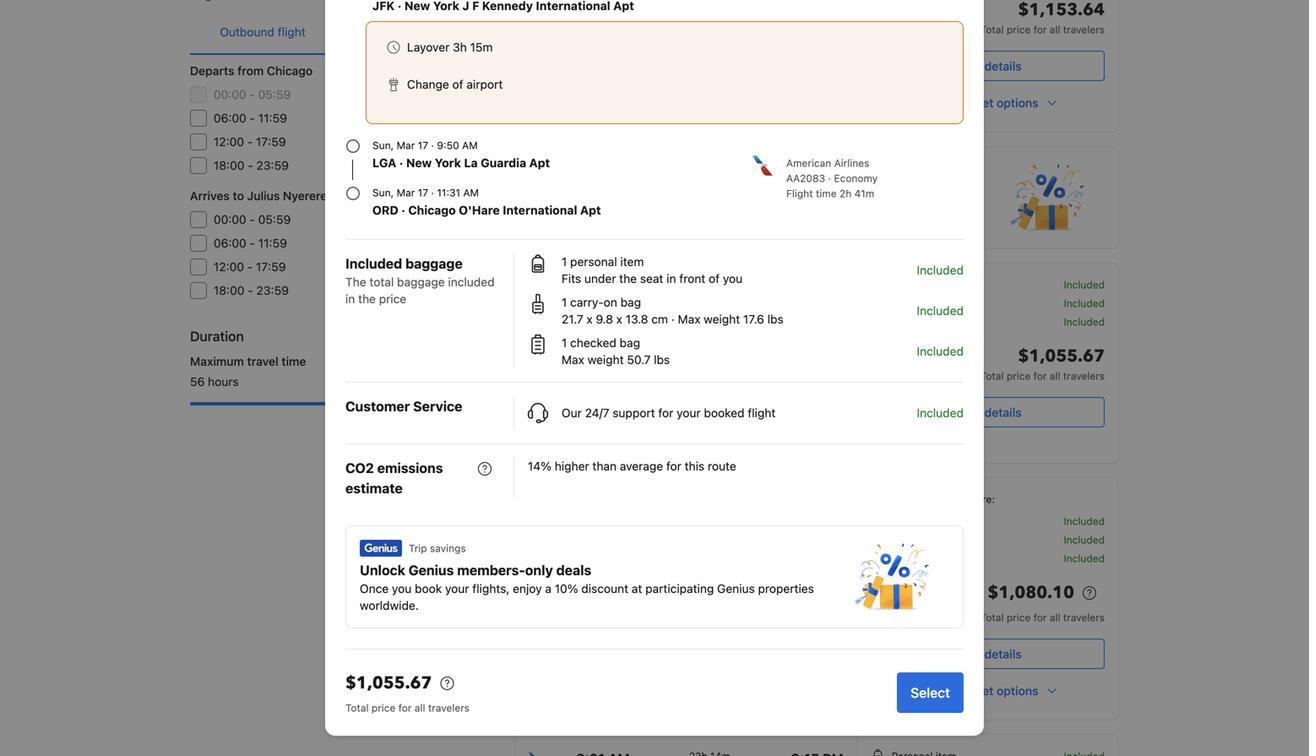 Task type: locate. For each thing, give the bounding box(es) containing it.
, for airlines
[[612, 359, 615, 371]]

0 vertical spatial stops
[[701, 411, 727, 422]]

1 horizontal spatial you
[[561, 202, 581, 216]]

the inside 1 personal item fits under the seat in front of you
[[620, 272, 637, 286]]

chicago inside sun, mar 17 · 11:31 am ord · chicago o'hare international apt
[[408, 203, 456, 217]]

0 vertical spatial 17
[[418, 139, 428, 151]]

1 vertical spatial properties
[[758, 582, 814, 596]]

view details for pm
[[955, 647, 1022, 661]]

. for 3:55
[[806, 587, 809, 599]]

carry- inside included carry-on bag
[[892, 297, 923, 309]]

enjoy down only
[[513, 582, 542, 596]]

view for am
[[955, 406, 982, 420]]

2 horizontal spatial genius
[[886, 202, 924, 216]]

· inside the 1 carry-on bag 21.7 x 9.8 x 13.8 cm · max weight 17.6 lbs
[[672, 312, 675, 326]]

11:59 inside 11:59 pm dar . mar 16
[[576, 571, 612, 587]]

genius
[[886, 202, 924, 216], [409, 562, 454, 578], [717, 582, 755, 596]]

,
[[612, 359, 615, 371], [597, 436, 600, 448]]

book up personal at top left
[[584, 202, 611, 216]]

2 vertical spatial 11:59
[[576, 571, 612, 587]]

flight inside button
[[278, 25, 306, 39]]

max inside 1 checked bag max weight 50.7 lbs
[[562, 353, 585, 367]]

properties
[[927, 202, 983, 216], [758, 582, 814, 596]]

$1,055.67 for $1,055.67 total price for all travelers
[[1019, 345, 1105, 368]]

0 horizontal spatial flight
[[278, 25, 306, 39]]

at
[[801, 202, 812, 216], [632, 582, 643, 596]]

0 vertical spatial total price for all travelers
[[981, 24, 1105, 35]]

at left 23h
[[632, 582, 643, 596]]

all for 1st 'view details' button from the top
[[1050, 24, 1061, 35]]

ord inside 3:55 pm ord . mar 17
[[782, 591, 804, 602]]

06:00 - 11:59
[[214, 111, 287, 125], [214, 236, 287, 250]]

· left 11:31
[[431, 187, 434, 199]]

·
[[431, 139, 434, 151], [399, 156, 403, 170], [829, 172, 832, 184], [431, 187, 434, 199], [402, 203, 406, 217], [672, 312, 675, 326]]

sun, inside sun, mar 17 · 9:50 am lga · new york la guardia apt
[[373, 139, 394, 151]]

max right the "cm"
[[678, 312, 701, 326]]

in down the
[[346, 292, 355, 306]]

1 horizontal spatial book
[[584, 202, 611, 216]]

booked
[[704, 406, 745, 420]]

kenya airways , american airlines
[[529, 436, 686, 448]]

0 horizontal spatial of
[[453, 77, 464, 91]]

18:00 up the "to"
[[214, 158, 245, 172]]

18:00 up duration
[[214, 283, 245, 297]]

on inside the 1 carry-on bag 21.7 x 9.8 x 13.8 cm · max weight 17.6 lbs
[[604, 295, 618, 309]]

1 horizontal spatial enjoy
[[682, 202, 711, 216]]

checked
[[570, 336, 617, 350]]

enjoy up front
[[682, 202, 711, 216]]

238
[[459, 236, 481, 250]]

customer
[[346, 398, 410, 414]]

worldwide. up personal at top left
[[529, 219, 588, 233]]

options
[[997, 96, 1039, 110], [997, 684, 1039, 698]]

2 2 stops from the top
[[692, 516, 728, 528]]

bag inside the 1 carry-on bag 21.7 x 9.8 x 13.8 cm · max weight 17.6 lbs
[[621, 295, 641, 309]]

1 18:00 - 23:59 from the top
[[214, 158, 289, 172]]

2 00:00 from the top
[[214, 213, 246, 226]]

0 vertical spatial enjoy
[[682, 202, 711, 216]]

1 vertical spatial view details button
[[872, 397, 1105, 428]]

properties inside once you book your flights, enjoy a 10% discount at participating genius properties worldwide.
[[927, 202, 983, 216]]

0 vertical spatial 12:00 - 17:59
[[214, 135, 286, 149]]

· left 9:50
[[431, 139, 434, 151]]

american down checked
[[529, 359, 574, 371]]

2 ticket from the top
[[963, 684, 994, 698]]

on for carry-
[[923, 297, 935, 309]]

travelers inside $1,055.67 total price for all travelers
[[1064, 370, 1105, 382]]

1 explore ticket options from the top
[[918, 96, 1039, 110]]

1 vertical spatial apt
[[580, 203, 601, 217]]

price
[[1007, 24, 1031, 35], [379, 292, 407, 306], [1007, 370, 1031, 382], [1007, 612, 1031, 624], [372, 702, 396, 714]]

max inside the 1 carry-on bag 21.7 x 9.8 x 13.8 cm · max weight 17.6 lbs
[[678, 312, 701, 326]]

0 vertical spatial explore ticket options button
[[872, 88, 1105, 118]]

travelers for pm's 'view details' button
[[1064, 612, 1105, 624]]

kenya up '14%'
[[529, 436, 558, 448]]

1 18:00 from the top
[[214, 158, 245, 172]]

. inside the 7:31 am ord . mar 1
[[601, 328, 604, 340]]

0 horizontal spatial at
[[632, 582, 643, 596]]

airlines down checked
[[577, 359, 612, 371]]

2 23:59 from the top
[[256, 283, 289, 297]]

airways
[[650, 359, 686, 371], [561, 436, 597, 448]]

17 inside sun, mar 17 · 9:50 am lga · new york la guardia apt
[[418, 139, 428, 151]]

· right the "cm"
[[672, 312, 675, 326]]

0 horizontal spatial max
[[562, 353, 585, 367]]

2h
[[840, 188, 852, 199]]

0 vertical spatial worldwide.
[[529, 219, 588, 233]]

7:31 am ord . mar 1
[[576, 311, 633, 343]]

time
[[816, 188, 837, 199], [282, 354, 306, 368]]

worldwide. down unlock
[[360, 599, 419, 613]]

1 horizontal spatial worldwide.
[[529, 219, 588, 233]]

2 explore ticket options button from the top
[[872, 676, 1105, 706]]

. inside 11:59 pm dar . mar 16
[[600, 587, 603, 599]]

0 horizontal spatial properties
[[758, 582, 814, 596]]

3 view details button from the top
[[872, 639, 1105, 669]]

06:00 for arrives
[[214, 236, 247, 250]]

1 vertical spatial chicago
[[408, 203, 456, 217]]

2
[[692, 411, 698, 422], [692, 516, 698, 528]]

0 vertical spatial of
[[453, 77, 464, 91]]

weight inside 1 checked bag max weight 50.7 lbs
[[588, 353, 624, 367]]

american airlines , kenya airways
[[529, 359, 686, 371]]

bag inside included checked bag
[[937, 316, 955, 328]]

· right aa2083
[[829, 172, 832, 184]]

worldwide. inside unlock genius members-only deals once you book your flights, enjoy a 10% discount at participating genius properties worldwide.
[[360, 599, 419, 613]]

1 stop from the top
[[703, 10, 724, 22]]

airlines for kenya
[[577, 359, 612, 371]]

1 vertical spatial american
[[529, 359, 574, 371]]

0 vertical spatial once
[[529, 202, 558, 216]]

once down unlock
[[360, 582, 389, 596]]

dar . mar 16 for 1 stop
[[576, 4, 638, 19]]

chicago right from
[[267, 64, 313, 78]]

3 view details from the top
[[955, 647, 1022, 661]]

0 vertical spatial 18:00 - 23:59
[[214, 158, 289, 172]]

11:59 down departs from chicago
[[258, 111, 287, 125]]

1 16 from the top
[[627, 8, 638, 19]]

0 vertical spatial 16
[[627, 8, 638, 19]]

in right the seat
[[667, 272, 676, 286]]

23:59 for julius
[[256, 283, 289, 297]]

included inside included checked bag
[[1064, 297, 1105, 309]]

1 pm from the left
[[615, 571, 636, 587]]

am inside the 7:31 am ord . mar 1
[[607, 311, 629, 327]]

11:59 for julius
[[258, 236, 287, 250]]

0 vertical spatial 2
[[692, 411, 698, 422]]

baggage
[[406, 256, 463, 272], [397, 275, 445, 289]]

pm for 11:59 pm
[[615, 571, 636, 587]]

1 horizontal spatial american
[[603, 436, 648, 448]]

1 vertical spatial flights,
[[473, 582, 510, 596]]

book down trip savings
[[415, 582, 442, 596]]

checked
[[892, 316, 934, 328], [892, 553, 934, 564]]

1 horizontal spatial participating
[[815, 202, 883, 216]]

00:00 - 05:59 for from
[[214, 87, 291, 101]]

nyerere
[[283, 189, 327, 203]]

carry-
[[892, 297, 923, 309], [892, 534, 923, 546]]

1 horizontal spatial x
[[617, 312, 623, 326]]

genius image
[[529, 161, 571, 177], [529, 161, 571, 177], [1011, 164, 1085, 232], [360, 540, 402, 557], [360, 540, 402, 557], [855, 543, 929, 611]]

stops up route
[[701, 411, 727, 422]]

, down checked
[[612, 359, 615, 371]]

3h
[[453, 40, 467, 54]]

chicago down airport
[[408, 203, 456, 217]]

once
[[529, 202, 558, 216], [360, 582, 389, 596]]

2 12:00 from the top
[[214, 260, 244, 274]]

discount inside unlock genius members-only deals once you book your flights, enjoy a 10% discount at participating genius properties worldwide.
[[582, 582, 629, 596]]

kenya down 13.8
[[618, 359, 647, 371]]

2 05:59 from the top
[[258, 213, 291, 226]]

16 for 2
[[627, 408, 638, 420]]

pm inside 3:55 pm ord . mar 17
[[823, 571, 844, 587]]

00:00 for arrives
[[214, 213, 246, 226]]

airways down the "cm"
[[650, 359, 686, 371]]

ord down 3:55
[[782, 591, 804, 602]]

stops up 23h 56m
[[701, 516, 728, 528]]

2 vertical spatial you
[[392, 582, 412, 596]]

06:00 - 11:59 for from
[[214, 111, 287, 125]]

worldwide. inside once you book your flights, enjoy a 10% discount at participating genius properties worldwide.
[[529, 219, 588, 233]]

1 stops from the top
[[701, 411, 727, 422]]

dar . mar 16
[[576, 4, 638, 19], [576, 405, 638, 420]]

pm right deals
[[615, 571, 636, 587]]

2 pm from the left
[[823, 571, 844, 587]]

- for 242
[[250, 213, 255, 226]]

17:59 up julius
[[256, 135, 286, 149]]

american up 14% higher than average for this route
[[603, 436, 648, 448]]

discount
[[751, 202, 798, 216], [582, 582, 629, 596]]

2 carry- from the top
[[892, 534, 923, 546]]

3 view from the top
[[955, 647, 982, 661]]

1 vertical spatial details
[[985, 406, 1022, 420]]

included
[[448, 275, 495, 289]]

am for york
[[462, 139, 478, 151]]

enjoy inside unlock genius members-only deals once you book your flights, enjoy a 10% discount at participating genius properties worldwide.
[[513, 582, 542, 596]]

item up the seat
[[621, 255, 644, 269]]

item down the standard
[[936, 515, 957, 527]]

your inside once you book your flights, enjoy a 10% discount at participating genius properties worldwide.
[[614, 202, 638, 216]]

flight
[[278, 25, 306, 39], [414, 25, 442, 39], [748, 406, 776, 420]]

23h 56m
[[688, 570, 731, 582]]

0 vertical spatial 11:59
[[258, 111, 287, 125]]

1 vertical spatial stop
[[703, 593, 724, 605]]

flights,
[[642, 202, 679, 216], [473, 582, 510, 596]]

0 vertical spatial ,
[[612, 359, 615, 371]]

18:00 - 23:59 for to
[[214, 283, 289, 297]]

2 00:00 - 05:59 from the top
[[214, 213, 291, 226]]

1 vertical spatial stops
[[701, 516, 728, 528]]

discount inside once you book your flights, enjoy a 10% discount at participating genius properties worldwide.
[[751, 202, 798, 216]]

0 vertical spatial airlines
[[835, 157, 870, 169]]

kenya
[[618, 359, 647, 371], [529, 436, 558, 448]]

travelers for 1st 'view details' button from the top
[[1064, 24, 1105, 35]]

11:59 down julius
[[258, 236, 287, 250]]

0 vertical spatial apt
[[529, 156, 550, 170]]

participating
[[815, 202, 883, 216], [646, 582, 714, 596]]

0 horizontal spatial apt
[[529, 156, 550, 170]]

item
[[621, 255, 644, 269], [936, 515, 957, 527]]

3 details from the top
[[985, 647, 1022, 661]]

price inside included baggage the total baggage included in the price
[[379, 292, 407, 306]]

am
[[462, 139, 478, 151], [463, 187, 479, 199], [607, 311, 629, 327]]

max
[[678, 312, 701, 326], [562, 353, 585, 367]]

17 up new
[[418, 139, 428, 151]]

airlines up 2h
[[835, 157, 870, 169]]

enjoy
[[682, 202, 711, 216], [513, 582, 542, 596]]

00:00 - 05:59 down julius
[[214, 213, 291, 226]]

1 vertical spatial 05:59
[[258, 213, 291, 226]]

tab list
[[190, 10, 481, 56]]

1 horizontal spatial in
[[667, 272, 676, 286]]

apt inside sun, mar 17 · 9:50 am lga · new york la guardia apt
[[529, 156, 550, 170]]

17:59
[[256, 135, 286, 149], [256, 260, 286, 274]]

of left 0
[[453, 77, 464, 91]]

from
[[238, 64, 264, 78]]

participating down 2h
[[815, 202, 883, 216]]

american airlines aa2083 · economy flight time 2h 41m
[[787, 157, 878, 199]]

1 vertical spatial 06:00 - 11:59
[[214, 236, 287, 250]]

05:59
[[258, 87, 291, 101], [258, 213, 291, 226]]

11:59 right only
[[576, 571, 612, 587]]

05:59 for julius
[[258, 213, 291, 226]]

flight for return flight
[[414, 25, 442, 39]]

18:00 - 23:59 up duration
[[214, 283, 289, 297]]

2 06:00 - 11:59 from the top
[[214, 236, 287, 250]]

in
[[667, 272, 676, 286], [346, 292, 355, 306]]

am inside sun, mar 17 · 11:31 am ord · chicago o'hare international apt
[[463, 187, 479, 199]]

1 vertical spatial ticket
[[963, 684, 994, 698]]

, for airways
[[597, 436, 600, 448]]

00:00 - 05:59 down departs from chicago
[[214, 87, 291, 101]]

12:00 up the "to"
[[214, 135, 244, 149]]

1 06:00 from the top
[[214, 111, 247, 125]]

checked inside included checked bag
[[892, 316, 934, 328]]

06:00 down departs
[[214, 111, 247, 125]]

7:31
[[576, 311, 604, 327]]

2 18:00 from the top
[[214, 283, 245, 297]]

1 view from the top
[[955, 59, 982, 73]]

0 vertical spatial item
[[621, 255, 644, 269]]

weight
[[704, 312, 740, 326], [588, 353, 624, 367]]

2 vertical spatial view
[[955, 647, 982, 661]]

1 vertical spatial enjoy
[[513, 582, 542, 596]]

1 vertical spatial once
[[360, 582, 389, 596]]

2 sun, from the top
[[373, 187, 394, 199]]

item inside 1 personal item fits under the seat in front of you
[[621, 255, 644, 269]]

06:00 for departs
[[214, 111, 247, 125]]

participating right 11:59 pm dar . mar 16
[[646, 582, 714, 596]]

1 23:59 from the top
[[256, 158, 289, 172]]

mar inside the 7:31 am ord . mar 1
[[607, 331, 625, 343]]

pm right 3:55
[[823, 571, 844, 587]]

time right travel
[[282, 354, 306, 368]]

. inside 3:55 pm ord . mar 17
[[806, 587, 809, 599]]

2 left 'booked'
[[692, 411, 698, 422]]

airways up higher
[[561, 436, 597, 448]]

you
[[561, 202, 581, 216], [723, 272, 743, 286], [392, 582, 412, 596]]

properties inside unlock genius members-only deals once you book your flights, enjoy a 10% discount at participating genius properties worldwide.
[[758, 582, 814, 596]]

1 vertical spatial 11:59
[[258, 236, 287, 250]]

york
[[435, 156, 461, 170]]

1 checked from the top
[[892, 316, 934, 328]]

on inside included carry-on bag
[[923, 297, 935, 309]]

1 vertical spatial am
[[463, 187, 479, 199]]

11:31
[[437, 187, 461, 199]]

0 vertical spatial weight
[[704, 312, 740, 326]]

airport
[[404, 189, 443, 203]]

0 vertical spatial 1 stop
[[695, 10, 724, 22]]

view for pm
[[955, 647, 982, 661]]

0 vertical spatial view details
[[955, 59, 1022, 73]]

sun,
[[373, 139, 394, 151], [373, 187, 394, 199]]

2 horizontal spatial you
[[723, 272, 743, 286]]

1 dar . mar 16 from the top
[[576, 4, 638, 19]]

$1,055.67 total price for all travelers
[[981, 345, 1105, 382]]

sun, down lga
[[373, 187, 394, 199]]

sun, for ord
[[373, 187, 394, 199]]

mar 1
[[607, 514, 633, 526]]

baggage right 'total'
[[397, 275, 445, 289]]

american inside "american airlines aa2083 · economy flight time 2h 41m"
[[787, 157, 832, 169]]

total inside $1,055.67 total price for all travelers
[[981, 370, 1004, 382]]

all
[[1050, 24, 1061, 35], [1050, 370, 1061, 382], [1050, 612, 1061, 624], [415, 702, 425, 714]]

1 vertical spatial book
[[415, 582, 442, 596]]

of inside 1 personal item fits under the seat in front of you
[[709, 272, 720, 286]]

weight down checked
[[588, 353, 624, 367]]

1 ticket from the top
[[963, 96, 994, 110]]

0 horizontal spatial you
[[392, 582, 412, 596]]

2 stops
[[692, 411, 727, 422], [692, 516, 728, 528]]

customer service
[[346, 398, 463, 414]]

sun, inside sun, mar 17 · 11:31 am ord · chicago o'hare international apt
[[373, 187, 394, 199]]

you up personal at top left
[[561, 202, 581, 216]]

1 carry-on bag 21.7 x 9.8 x 13.8 cm · max weight 17.6 lbs
[[562, 295, 784, 326]]

1 vertical spatial explore
[[918, 684, 960, 698]]

the left the seat
[[620, 272, 637, 286]]

2 dar . mar 16 from the top
[[576, 405, 638, 420]]

details for am
[[985, 406, 1022, 420]]

18:00 - 23:59 for from
[[214, 158, 289, 172]]

0 horizontal spatial item
[[621, 255, 644, 269]]

23:59 up julius
[[256, 158, 289, 172]]

ord down lga
[[373, 203, 399, 217]]

flights, down members-
[[473, 582, 510, 596]]

am inside sun, mar 17 · 9:50 am lga · new york la guardia apt
[[462, 139, 478, 151]]

sun, up lga
[[373, 139, 394, 151]]

american up aa2083
[[787, 157, 832, 169]]

airlines inside "american airlines aa2083 · economy flight time 2h 41m"
[[835, 157, 870, 169]]

route
[[708, 459, 737, 473]]

1 00:00 - 05:59 from the top
[[214, 87, 291, 101]]

of right front
[[709, 272, 720, 286]]

0 horizontal spatial flights,
[[473, 582, 510, 596]]

1 05:59 from the top
[[258, 87, 291, 101]]

trip savings
[[409, 542, 466, 554]]

included checked bag
[[892, 297, 1105, 328]]

apt inside sun, mar 17 · 11:31 am ord · chicago o'hare international apt
[[580, 203, 601, 217]]

3
[[838, 514, 844, 526]]

0 vertical spatial at
[[801, 202, 812, 216]]

1 horizontal spatial kenya
[[618, 359, 647, 371]]

all inside $1,055.67 total price for all travelers
[[1050, 370, 1061, 382]]

1 options from the top
[[997, 96, 1039, 110]]

once right o'hare
[[529, 202, 558, 216]]

total price for all travelers for $1,080.10
[[981, 612, 1105, 624]]

18:00
[[214, 158, 245, 172], [214, 283, 245, 297]]

1 vertical spatial at
[[632, 582, 643, 596]]

1 vertical spatial 12:00
[[214, 260, 244, 274]]

time inside "american airlines aa2083 · economy flight time 2h 41m"
[[816, 188, 837, 199]]

17 inside sun, mar 17 · 11:31 am ord · chicago o'hare international apt
[[418, 187, 428, 199]]

2 18:00 - 23:59 from the top
[[214, 283, 289, 297]]

0 vertical spatial 23:59
[[256, 158, 289, 172]]

view details for am
[[955, 406, 1022, 420]]

1 explore ticket options button from the top
[[872, 88, 1105, 118]]

2 options from the top
[[997, 684, 1039, 698]]

1 sun, from the top
[[373, 139, 394, 151]]

17.6 lbs
[[744, 312, 784, 326]]

flight up 'layover' at top
[[414, 25, 442, 39]]

1 horizontal spatial apt
[[580, 203, 601, 217]]

1 inside 1 checked bag max weight 50.7 lbs
[[562, 336, 567, 350]]

2 2 from the top
[[692, 516, 698, 528]]

at inside once you book your flights, enjoy a 10% discount at participating genius properties worldwide.
[[801, 202, 812, 216]]

at down flight at the top of page
[[801, 202, 812, 216]]

14% higher than average for this route
[[528, 459, 737, 473]]

dar
[[576, 8, 597, 19], [576, 408, 597, 420], [787, 514, 808, 526], [576, 591, 597, 602]]

06:00 - 11:59 down from
[[214, 111, 287, 125]]

0 horizontal spatial airlines
[[577, 359, 612, 371]]

discount down flight at the top of page
[[751, 202, 798, 216]]

baggage down 238 at the top of the page
[[406, 256, 463, 272]]

00:00 down departs
[[214, 87, 246, 101]]

2 16 from the top
[[627, 408, 638, 420]]

- for 137
[[250, 111, 255, 125]]

0 vertical spatial explore ticket options
[[918, 96, 1039, 110]]

sun, mar 17 · 11:31 am ord · chicago o'hare international apt
[[373, 187, 601, 217]]

x left 9.8
[[587, 312, 593, 326]]

3 16 from the top
[[627, 591, 638, 602]]

16 for 1
[[627, 8, 638, 19]]

1 vertical spatial view details
[[955, 406, 1022, 420]]

0 vertical spatial options
[[997, 96, 1039, 110]]

your left 'booked'
[[677, 406, 701, 420]]

00:00 - 05:59
[[214, 87, 291, 101], [214, 213, 291, 226]]

, up "than"
[[597, 436, 600, 448]]

total price for all travelers for $1,055.67
[[346, 702, 470, 714]]

05:59 for chicago
[[258, 87, 291, 101]]

1 06:00 - 11:59 from the top
[[214, 111, 287, 125]]

economy inside "american airlines aa2083 · economy flight time 2h 41m"
[[834, 172, 878, 184]]

the down the
[[358, 292, 376, 306]]

cheapest
[[533, 281, 579, 292]]

0 horizontal spatial 10%
[[555, 582, 578, 596]]

$1,055.67 inside $1,055.67 total price for all travelers
[[1019, 345, 1105, 368]]

2 explore ticket options from the top
[[918, 684, 1039, 698]]

17 for chicago
[[418, 187, 428, 199]]

dar inside 11:59 pm dar . mar 16
[[576, 591, 597, 602]]

economy up personal
[[872, 493, 916, 505]]

the inside included baggage the total baggage included in the price
[[358, 292, 376, 306]]

am up la
[[462, 139, 478, 151]]

view
[[955, 59, 982, 73], [955, 406, 982, 420], [955, 647, 982, 661]]

- for 43
[[248, 283, 253, 297]]

1 horizontal spatial ,
[[612, 359, 615, 371]]

airlines down our 24/7 support for your booked flight
[[651, 436, 686, 448]]

0 vertical spatial baggage
[[406, 256, 463, 272]]

0 horizontal spatial participating
[[646, 582, 714, 596]]

18:00 - 23:59 up julius
[[214, 158, 289, 172]]

discount down deals
[[582, 582, 629, 596]]

1 view details from the top
[[955, 59, 1022, 73]]

2 06:00 from the top
[[214, 236, 247, 250]]

06:00 - 11:59 down the "to"
[[214, 236, 287, 250]]

0 vertical spatial 06:00 - 11:59
[[214, 111, 287, 125]]

the
[[620, 272, 637, 286], [358, 292, 376, 306]]

1 vertical spatial 06:00
[[214, 236, 247, 250]]

you down unlock
[[392, 582, 412, 596]]

1 stop
[[695, 10, 724, 22], [695, 593, 724, 605]]

1 00:00 from the top
[[214, 87, 246, 101]]

a inside once you book your flights, enjoy a 10% discount at participating genius properties worldwide.
[[714, 202, 721, 216]]

flight right 'booked'
[[748, 406, 776, 420]]

flight
[[787, 188, 813, 199]]

0 vertical spatial dar . mar 16
[[576, 4, 638, 19]]

17 down 3
[[833, 591, 844, 602]]

0 horizontal spatial discount
[[582, 582, 629, 596]]

2 stops up 23h 56m
[[692, 516, 728, 528]]

11:59
[[258, 111, 287, 125], [258, 236, 287, 250], [576, 571, 612, 587]]

1 vertical spatial your
[[677, 406, 701, 420]]

2 explore from the top
[[918, 684, 960, 698]]

travel
[[247, 354, 279, 368]]

0 vertical spatial you
[[561, 202, 581, 216]]

2 details from the top
[[985, 406, 1022, 420]]

12:00 - 17:59 up the "to"
[[214, 135, 286, 149]]

· down airport
[[402, 203, 406, 217]]

1 horizontal spatial your
[[614, 202, 638, 216]]

12:00 - 17:59 down the "to"
[[214, 260, 286, 274]]

12:00 up duration
[[214, 260, 244, 274]]

0 vertical spatial discount
[[751, 202, 798, 216]]

time left 2h
[[816, 188, 837, 199]]

1 12:00 - 17:59 from the top
[[214, 135, 286, 149]]

your down members-
[[445, 582, 469, 596]]

0 vertical spatial stop
[[703, 10, 724, 22]]

ord
[[373, 203, 399, 217], [576, 331, 598, 343], [576, 514, 598, 526], [782, 591, 804, 602]]

44m
[[709, 311, 731, 323]]

international down lga
[[330, 189, 401, 203]]

1 carry- from the top
[[892, 297, 923, 309]]

arrives
[[190, 189, 230, 203]]

23:59 up travel
[[256, 283, 289, 297]]

1 horizontal spatial flight
[[414, 25, 442, 39]]

1 explore from the top
[[918, 96, 960, 110]]

1 horizontal spatial $1,055.67
[[1019, 345, 1105, 368]]

your up personal at top left
[[614, 202, 638, 216]]

economy up 41m on the top right of page
[[834, 172, 878, 184]]

10%
[[724, 202, 747, 216], [555, 582, 578, 596]]

apt
[[529, 156, 550, 170], [580, 203, 601, 217]]

1 vertical spatial airways
[[561, 436, 597, 448]]

1 vertical spatial options
[[997, 684, 1039, 698]]

flights, inside unlock genius members-only deals once you book your flights, enjoy a 10% discount at participating genius properties worldwide.
[[473, 582, 510, 596]]

stop
[[703, 10, 724, 22], [703, 593, 724, 605]]

flight inside button
[[414, 25, 442, 39]]

2 vertical spatial 16
[[627, 591, 638, 602]]

weight left '17.6 lbs'
[[704, 312, 740, 326]]

you inside 1 personal item fits under the seat in front of you
[[723, 272, 743, 286]]

05:59 down julius
[[258, 213, 291, 226]]

participating inside once you book your flights, enjoy a 10% discount at participating genius properties worldwide.
[[815, 202, 883, 216]]

2 view details from the top
[[955, 406, 1022, 420]]

airlines for ·
[[835, 157, 870, 169]]

0 horizontal spatial your
[[445, 582, 469, 596]]

1 17:59 from the top
[[256, 135, 286, 149]]

0 horizontal spatial airways
[[561, 436, 597, 448]]

0 vertical spatial 17:59
[[256, 135, 286, 149]]

0 horizontal spatial once
[[360, 582, 389, 596]]

$1,055.67 inside region
[[346, 672, 432, 695]]

0 vertical spatial view details button
[[872, 51, 1105, 81]]

2 view from the top
[[955, 406, 982, 420]]

17
[[418, 139, 428, 151], [418, 187, 428, 199], [833, 591, 844, 602]]

max down checked
[[562, 353, 585, 367]]

2 view details button from the top
[[872, 397, 1105, 428]]

pm inside 11:59 pm dar . mar 16
[[615, 571, 636, 587]]

1 vertical spatial discount
[[582, 582, 629, 596]]

05:59 down departs from chicago
[[258, 87, 291, 101]]

flights, up 1 personal item fits under the seat in front of you
[[642, 202, 679, 216]]

am right '7:31'
[[607, 311, 629, 327]]

0 horizontal spatial weight
[[588, 353, 624, 367]]



Task type: describe. For each thing, give the bounding box(es) containing it.
191
[[463, 158, 481, 172]]

the
[[346, 275, 366, 289]]

lga
[[373, 156, 397, 170]]

- for 238
[[250, 236, 255, 250]]

16 inside 11:59 pm dar . mar 16
[[627, 591, 638, 602]]

sun, mar 17 · 9:50 am lga · new york la guardia apt
[[373, 139, 550, 170]]

co2
[[346, 460, 374, 476]]

. for 7:31
[[601, 328, 604, 340]]

· inside "american airlines aa2083 · economy flight time 2h 41m"
[[829, 172, 832, 184]]

american airlines image
[[753, 155, 773, 176]]

1 vertical spatial economy
[[872, 493, 916, 505]]

1 x from the left
[[587, 312, 593, 326]]

for inside $1,055.67 total price for all travelers
[[1034, 370, 1047, 382]]

0 horizontal spatial international
[[330, 189, 401, 203]]

american for american airlines , kenya airways
[[529, 359, 574, 371]]

book inside unlock genius members-only deals once you book your flights, enjoy a 10% discount at participating genius properties worldwide.
[[415, 582, 442, 596]]

price inside $1,055.67 total price for all travelers
[[1007, 370, 1031, 382]]

50.7 lbs
[[627, 353, 670, 367]]

time inside maximum travel time 56 hours
[[282, 354, 306, 368]]

21h
[[689, 311, 706, 323]]

seat
[[640, 272, 664, 286]]

hours
[[208, 375, 239, 389]]

2 stop from the top
[[703, 593, 724, 605]]

1 personal item fits under the seat in front of you
[[562, 255, 743, 286]]

price for pm's 'view details' button
[[1007, 612, 1031, 624]]

on for carry-
[[604, 295, 618, 309]]

arrives to julius nyerere international airport
[[190, 189, 443, 203]]

our 24/7 support for your booked flight
[[562, 406, 776, 420]]

1 vertical spatial 1 stop
[[695, 593, 724, 605]]

43
[[466, 283, 481, 297]]

members-
[[457, 562, 525, 578]]

1 vertical spatial kenya
[[529, 436, 558, 448]]

julius
[[247, 189, 280, 203]]

3:55
[[789, 571, 820, 587]]

ord inside the 7:31 am ord . mar 1
[[576, 331, 598, 343]]

outbound flight button
[[190, 10, 335, 54]]

maximum
[[190, 354, 244, 368]]

41m
[[855, 188, 875, 199]]

2 horizontal spatial flight
[[748, 406, 776, 420]]

included inside included baggage the total baggage included in the price
[[346, 256, 402, 272]]

11:59 for chicago
[[258, 111, 287, 125]]

american for american airlines aa2083 · economy flight time 2h 41m
[[787, 157, 832, 169]]

price for select button
[[372, 702, 396, 714]]

13.8
[[626, 312, 649, 326]]

total
[[370, 275, 394, 289]]

1 2 from the top
[[692, 411, 698, 422]]

bag inside 1 checked bag max weight 50.7 lbs
[[620, 336, 641, 350]]

17 for new
[[418, 139, 428, 151]]

than
[[593, 459, 617, 473]]

international inside sun, mar 17 · 11:31 am ord · chicago o'hare international apt
[[503, 203, 578, 217]]

2 horizontal spatial your
[[677, 406, 701, 420]]

- for 191
[[248, 158, 253, 172]]

all for select button
[[415, 702, 425, 714]]

1 horizontal spatial genius
[[717, 582, 755, 596]]

return
[[374, 25, 411, 39]]

1 view details button from the top
[[872, 51, 1105, 81]]

in inside included baggage the total baggage included in the price
[[346, 292, 355, 306]]

layover 3h 15m
[[407, 40, 493, 54]]

1 vertical spatial item
[[936, 515, 957, 527]]

mar inside 3:55 pm ord . mar 17
[[812, 591, 831, 602]]

15m
[[470, 40, 493, 54]]

trip
[[409, 542, 427, 554]]

18:00 for departs
[[214, 158, 245, 172]]

flight for outbound flight
[[278, 25, 306, 39]]

pm for 3:55 pm
[[823, 571, 844, 587]]

la
[[464, 156, 478, 170]]

2 x from the left
[[617, 312, 623, 326]]

carry-
[[570, 295, 604, 309]]

10% inside unlock genius members-only deals once you book your flights, enjoy a 10% discount at participating genius properties worldwide.
[[555, 582, 578, 596]]

select
[[911, 685, 951, 701]]

you inside once you book your flights, enjoy a 10% discount at participating genius properties worldwide.
[[561, 202, 581, 216]]

1 checked bag max weight 50.7 lbs
[[562, 336, 670, 367]]

book inside once you book your flights, enjoy a 10% discount at participating genius properties worldwide.
[[584, 202, 611, 216]]

all for pm's 'view details' button
[[1050, 612, 1061, 624]]

00:00 for departs
[[214, 87, 246, 101]]

o'hare
[[459, 203, 500, 217]]

24/7
[[585, 406, 610, 420]]

sun, for lga
[[373, 139, 394, 151]]

options for explore ticket options button for pm's 'view details' button
[[997, 684, 1039, 698]]

explore ticket options button for 1st 'view details' button from the top
[[872, 88, 1105, 118]]

2 12:00 - 17:59 from the top
[[214, 260, 286, 274]]

fits
[[562, 272, 581, 286]]

bag inside included carry-on bag
[[938, 297, 956, 309]]

enjoy inside once you book your flights, enjoy a 10% discount at participating genius properties worldwide.
[[682, 202, 711, 216]]

layover
[[407, 40, 450, 54]]

return flight button
[[335, 10, 481, 54]]

deals
[[557, 562, 592, 578]]

flights, inside once you book your flights, enjoy a 10% discount at participating genius properties worldwide.
[[642, 202, 679, 216]]

dar . mar 16 for 2 stops
[[576, 405, 638, 420]]

00:00 - 05:59 for to
[[214, 213, 291, 226]]

change
[[407, 77, 449, 91]]

. for 11:59
[[600, 587, 603, 599]]

included baggage the total baggage included in the price
[[346, 256, 495, 306]]

change of airport
[[407, 77, 503, 91]]

estimate
[[346, 480, 403, 496]]

17 inside 3:55 pm ord . mar 17
[[833, 591, 844, 602]]

new
[[406, 156, 432, 170]]

1 12:00 from the top
[[214, 135, 244, 149]]

1 inside the 7:31 am ord . mar 1
[[628, 331, 633, 343]]

23:59 for chicago
[[256, 158, 289, 172]]

details for pm
[[985, 647, 1022, 661]]

$1,055.67 region
[[346, 670, 884, 701]]

1 vertical spatial baggage
[[397, 275, 445, 289]]

- for 0
[[250, 87, 255, 101]]

emissions
[[377, 460, 443, 476]]

savings
[[430, 542, 466, 554]]

$1,080.10
[[988, 581, 1075, 605]]

tab list containing outbound flight
[[190, 10, 481, 56]]

18:00 for arrives
[[214, 283, 245, 297]]

264
[[459, 135, 481, 149]]

aa2083
[[787, 172, 826, 184]]

outbound flight
[[220, 25, 306, 39]]

genius inside once you book your flights, enjoy a 10% discount at participating genius properties worldwide.
[[886, 202, 924, 216]]

mar inside sun, mar 17 · 11:31 am ord · chicago o'hare international apt
[[397, 187, 415, 199]]

ord left mar 1
[[576, 514, 598, 526]]

view details button for am
[[872, 397, 1105, 428]]

am for o'hare
[[463, 187, 479, 199]]

at inside unlock genius members-only deals once you book your flights, enjoy a 10% discount at participating genius properties worldwide.
[[632, 582, 643, 596]]

$1,080.10 region
[[872, 580, 1105, 610]]

10% inside once you book your flights, enjoy a 10% discount at participating genius properties worldwide.
[[724, 202, 747, 216]]

service
[[413, 398, 463, 414]]

participating inside unlock genius members-only deals once you book your flights, enjoy a 10% discount at participating genius properties worldwide.
[[646, 582, 714, 596]]

explore ticket options button for pm's 'view details' button
[[872, 676, 1105, 706]]

you inside unlock genius members-only deals once you book your flights, enjoy a 10% discount at participating genius properties worldwide.
[[392, 582, 412, 596]]

explore ticket options for explore ticket options button for pm's 'view details' button
[[918, 684, 1039, 698]]

in inside 1 personal item fits under the seat in front of you
[[667, 272, 676, 286]]

23h
[[688, 570, 707, 582]]

1 inside 1 personal item fits under the seat in front of you
[[562, 255, 567, 269]]

ord inside sun, mar 17 · 11:31 am ord · chicago o'hare international apt
[[373, 203, 399, 217]]

242
[[459, 213, 481, 226]]

mar inside sun, mar 17 · 9:50 am lga · new york la guardia apt
[[397, 139, 415, 151]]

economy standard 5 fare:
[[872, 493, 995, 505]]

checked bag
[[892, 553, 955, 564]]

$1,055.67 for $1,055.67
[[346, 672, 432, 695]]

personal
[[570, 255, 617, 269]]

options for 1st 'view details' button from the top's explore ticket options button
[[997, 96, 1039, 110]]

under
[[585, 272, 616, 286]]

klm
[[529, 619, 550, 630]]

travelers for select button
[[428, 702, 470, 714]]

maximum travel time 56 hours
[[190, 354, 306, 389]]

137
[[462, 111, 481, 125]]

9:50
[[437, 139, 459, 151]]

explore ticket options for 1st 'view details' button from the top's explore ticket options button
[[918, 96, 1039, 110]]

weight inside the 1 carry-on bag 21.7 x 9.8 x 13.8 cm · max weight 17.6 lbs
[[704, 312, 740, 326]]

2 vertical spatial airlines
[[651, 436, 686, 448]]

mar inside 11:59 pm dar . mar 16
[[605, 591, 624, 602]]

higher
[[555, 459, 590, 473]]

co2 emissions estimate
[[346, 460, 443, 496]]

0 vertical spatial chicago
[[267, 64, 313, 78]]

0 vertical spatial airways
[[650, 359, 686, 371]]

21h 44m
[[689, 311, 731, 323]]

9.8
[[596, 312, 613, 326]]

1 2 stops from the top
[[692, 411, 727, 422]]

ticket for explore ticket options button for pm's 'view details' button
[[963, 684, 994, 698]]

duration
[[190, 328, 244, 344]]

ticket for 1st 'view details' button from the top's explore ticket options button
[[963, 96, 994, 110]]

a inside unlock genius members-only deals once you book your flights, enjoy a 10% discount at participating genius properties worldwide.
[[545, 582, 552, 596]]

once you book your flights, enjoy a 10% discount at participating genius properties worldwide.
[[529, 202, 983, 233]]

2 checked from the top
[[892, 553, 934, 564]]

3:55 pm ord . mar 17
[[782, 571, 844, 602]]

price for 1st 'view details' button from the top
[[1007, 24, 1031, 35]]

1 inside the 1 carry-on bag 21.7 x 9.8 x 13.8 cm · max weight 17.6 lbs
[[562, 295, 567, 309]]

support
[[613, 406, 655, 420]]

56m
[[710, 570, 731, 582]]

carry-on bag
[[892, 534, 956, 546]]

departs
[[190, 64, 235, 78]]

guardia
[[481, 156, 527, 170]]

mar 3
[[816, 514, 844, 526]]

departs from chicago
[[190, 64, 313, 78]]

unlock
[[360, 562, 406, 578]]

- for 264
[[247, 135, 253, 149]]

view details button for pm
[[872, 639, 1105, 669]]

select button
[[898, 673, 964, 713]]

unlock genius members-only deals once you book your flights, enjoy a 10% discount at participating genius properties worldwide.
[[360, 562, 814, 613]]

2 vertical spatial american
[[603, 436, 648, 448]]

your inside unlock genius members-only deals once you book your flights, enjoy a 10% discount at participating genius properties worldwide.
[[445, 582, 469, 596]]

included inside included carry-on bag
[[1064, 279, 1105, 291]]

· right lga
[[399, 156, 403, 170]]

2 stops from the top
[[701, 516, 728, 528]]

front
[[680, 272, 706, 286]]

2 17:59 from the top
[[256, 260, 286, 274]]

once inside unlock genius members-only deals once you book your flights, enjoy a 10% discount at participating genius properties worldwide.
[[360, 582, 389, 596]]

1 details from the top
[[985, 59, 1022, 73]]

fare:
[[974, 493, 995, 505]]

21.7
[[562, 312, 584, 326]]

personal item
[[892, 515, 957, 527]]

once inside once you book your flights, enjoy a 10% discount at participating genius properties worldwide.
[[529, 202, 558, 216]]

06:00 - 11:59 for to
[[214, 236, 287, 250]]

0 vertical spatial kenya
[[618, 359, 647, 371]]

0 horizontal spatial genius
[[409, 562, 454, 578]]

this
[[685, 459, 705, 473]]



Task type: vqa. For each thing, say whether or not it's contained in the screenshot.
Traveller
no



